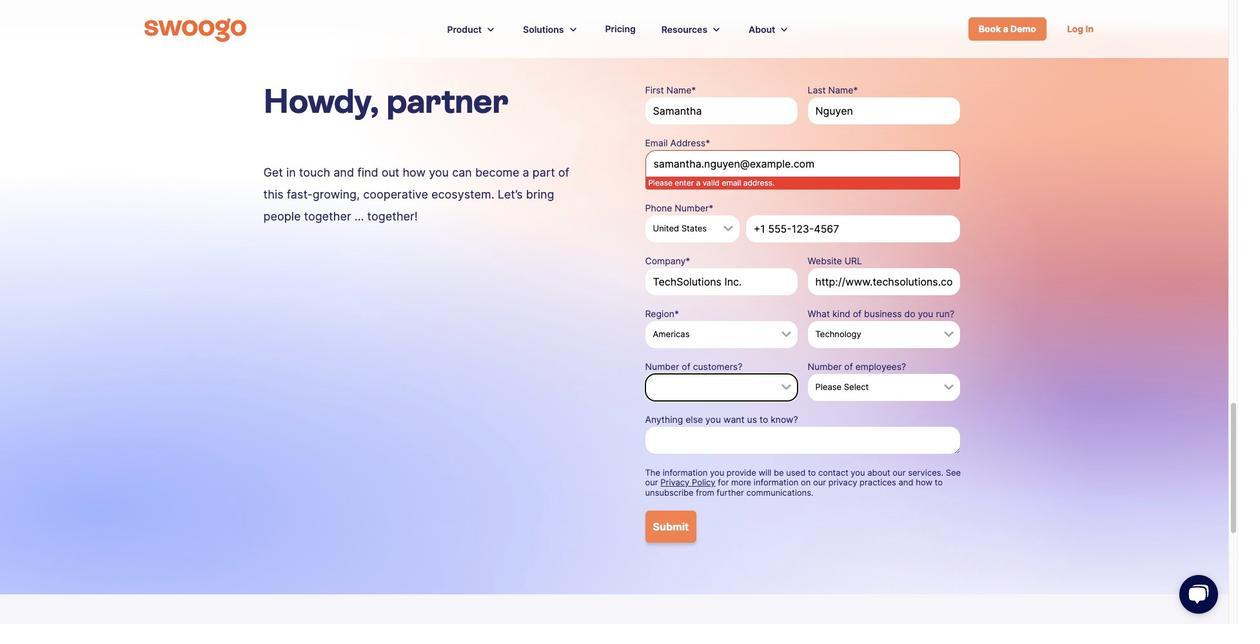 Task type: vqa. For each thing, say whether or not it's contained in the screenshot.
number field
no



Task type: locate. For each thing, give the bounding box(es) containing it.
None text field
[[646, 98, 798, 125], [808, 98, 961, 125], [808, 268, 961, 295], [646, 98, 798, 125], [808, 98, 961, 125], [808, 268, 961, 295]]

chat widget region
[[1165, 563, 1229, 625]]

swoogo image
[[145, 19, 247, 42]]

dialog
[[0, 0, 1239, 625]]

None submit
[[646, 511, 697, 544]]

None telephone field
[[746, 215, 961, 242]]

None text field
[[646, 427, 961, 454]]



Task type: describe. For each thing, give the bounding box(es) containing it.
Company name text field
[[646, 268, 798, 295]]

Work email address email field
[[646, 150, 961, 178]]



